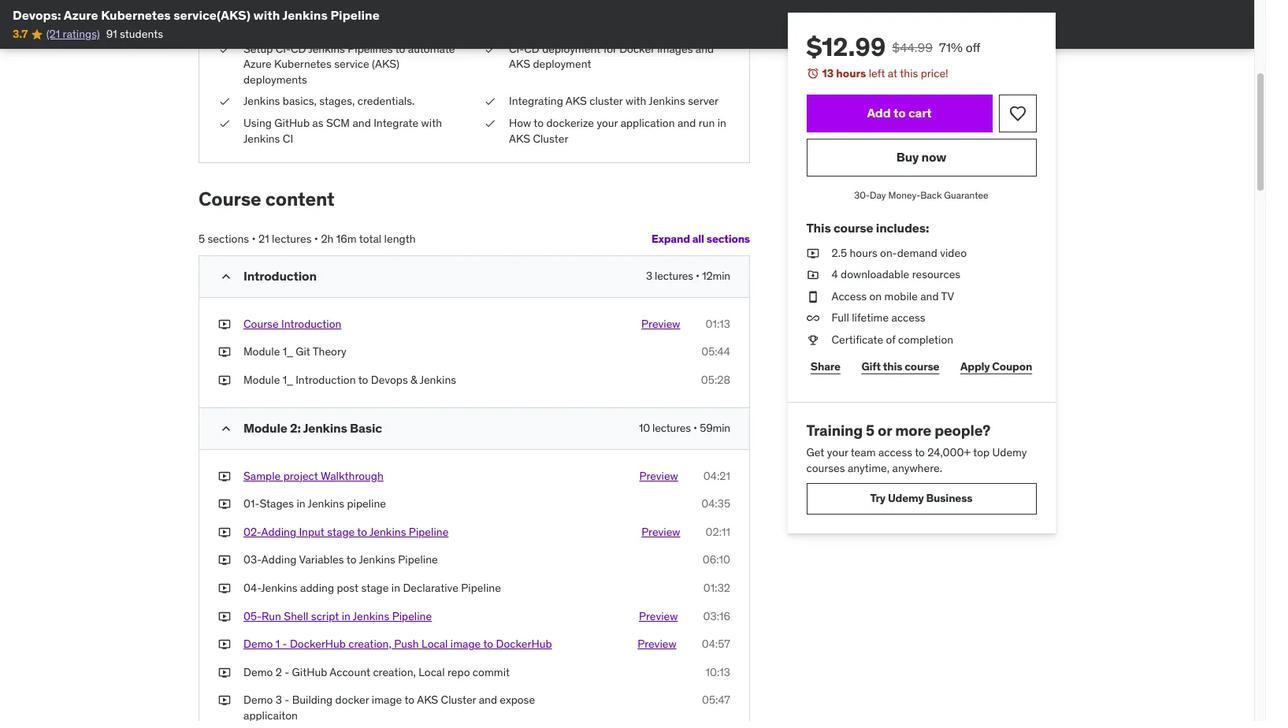 Task type: describe. For each thing, give the bounding box(es) containing it.
to inside setup ci-cd jenkins pipelines to automate azure kubernetes service (aks) deployments
[[395, 41, 406, 56]]

completion
[[899, 333, 954, 347]]

course introduction
[[244, 317, 342, 331]]

jenkins inside "button"
[[353, 609, 390, 623]]

01-stages in jenkins pipeline
[[244, 497, 386, 511]]

05:47
[[702, 693, 731, 707]]

$12.99 $44.99 71% off
[[807, 31, 981, 63]]

0 vertical spatial course
[[834, 220, 874, 236]]

small image for introduction
[[218, 269, 234, 284]]

sample
[[244, 469, 281, 483]]

local for image
[[422, 637, 448, 651]]

anywhere.
[[893, 461, 943, 475]]

downloadable
[[842, 267, 910, 282]]

1 vertical spatial github
[[292, 665, 327, 679]]

this course includes:
[[807, 220, 930, 236]]

sample project walkthrough button
[[244, 469, 384, 484]]

02-
[[244, 525, 261, 539]]

gift this course
[[862, 360, 940, 374]]

and inside ci-cd deployment for docker images and aks deployment
[[696, 41, 714, 56]]

0 vertical spatial access
[[892, 311, 926, 325]]

includes:
[[877, 220, 930, 236]]

to inside demo 3 - building docker image to aks cluster and expose applicaiton
[[405, 693, 415, 707]]

- for 1
[[283, 637, 287, 651]]

kubernetes inside setup ci-cd jenkins pipelines to automate azure kubernetes service (aks) deployments
[[274, 57, 332, 71]]

xsmall image left 05-
[[218, 609, 231, 625]]

this
[[807, 220, 832, 236]]

udemy inside training 5 or more people? get your team access to 24,000+ top udemy courses anytime, anywhere.
[[993, 446, 1028, 460]]

in inside "button"
[[342, 609, 351, 623]]

$12.99
[[807, 31, 887, 63]]

access inside training 5 or more people? get your team access to 24,000+ top udemy courses anytime, anywhere.
[[879, 446, 913, 460]]

demo for demo 2 - github account creation, local repo commit
[[244, 665, 273, 679]]

walkthrough
[[321, 469, 384, 483]]

cluster
[[590, 94, 623, 108]]

theory
[[313, 345, 347, 359]]

xsmall image left how
[[484, 116, 497, 131]]

total
[[359, 232, 382, 246]]

or
[[879, 421, 893, 440]]

deployments
[[244, 72, 307, 86]]

udemy inside try udemy business link
[[889, 491, 925, 505]]

for
[[604, 41, 617, 56]]

sample project walkthrough
[[244, 469, 384, 483]]

in inside how to dockerize your application and run in aks cluster
[[718, 116, 727, 130]]

• left the 2h 16m
[[314, 232, 319, 246]]

hours for 2.5
[[851, 246, 878, 260]]

21
[[259, 232, 269, 246]]

scm
[[326, 116, 350, 130]]

0 vertical spatial 5
[[199, 232, 205, 246]]

aks up "dockerize"
[[566, 94, 587, 108]]

setup
[[244, 41, 273, 56]]

devops
[[371, 373, 408, 387]]

course introduction button
[[244, 317, 342, 332]]

content
[[265, 187, 335, 211]]

to inside how to dockerize your application and run in aks cluster
[[534, 116, 544, 130]]

service
[[334, 57, 370, 71]]

using github as scm and integrate with jenkins ci
[[244, 116, 442, 145]]

share
[[811, 360, 841, 374]]

team
[[852, 446, 877, 460]]

stages,
[[319, 94, 355, 108]]

lifetime
[[853, 311, 890, 325]]

1 vertical spatial deployment
[[533, 57, 592, 71]]

01:13
[[706, 317, 731, 331]]

expand all sections button
[[652, 224, 750, 255]]

lectures for introduction
[[655, 269, 694, 283]]

$44.99
[[893, 39, 934, 55]]

ci- inside ci-cd deployment for docker images and aks deployment
[[509, 41, 524, 56]]

service(aks)
[[174, 7, 251, 23]]

adding for 02-
[[261, 525, 296, 539]]

30-
[[855, 189, 871, 201]]

tv
[[942, 289, 955, 303]]

0 vertical spatial deployment
[[542, 41, 601, 56]]

and inside demo 3 - building docker image to aks cluster and expose applicaiton
[[479, 693, 497, 707]]

xsmall image left course introduction button
[[218, 317, 231, 332]]

day
[[871, 189, 887, 201]]

1 vertical spatial stage
[[361, 581, 389, 595]]

adding for 03-
[[262, 553, 297, 567]]

training 5 or more people? get your team access to 24,000+ top udemy courses anytime, anywhere.
[[807, 421, 1028, 475]]

preview for 01:13
[[642, 317, 681, 331]]

aks inside ci-cd deployment for docker images and aks deployment
[[509, 57, 531, 71]]

local for repo
[[419, 665, 445, 679]]

1 vertical spatial this
[[884, 360, 903, 374]]

module for module 1_ introduction to devops & jenkins
[[244, 373, 280, 387]]

expand
[[652, 232, 690, 246]]

course inside gift this course link
[[906, 360, 940, 374]]

stage inside "button"
[[327, 525, 355, 539]]

&
[[411, 373, 418, 387]]

to inside training 5 or more people? get your team access to 24,000+ top udemy courses anytime, anywhere.
[[916, 446, 926, 460]]

0 vertical spatial this
[[901, 66, 919, 80]]

credentials.
[[358, 94, 415, 108]]

repo
[[448, 665, 470, 679]]

basics,
[[283, 94, 317, 108]]

video
[[941, 246, 968, 260]]

04:21
[[704, 469, 731, 483]]

course for course introduction
[[244, 317, 279, 331]]

ratings)
[[63, 27, 100, 41]]

automate
[[408, 41, 455, 56]]

preview for 04:57
[[638, 637, 677, 651]]

certificate
[[832, 333, 884, 347]]

in left declarative
[[392, 581, 400, 595]]

demand
[[898, 246, 938, 260]]

your inside how to dockerize your application and run in aks cluster
[[597, 116, 618, 130]]

module for module 2: jenkins basic
[[244, 420, 287, 436]]

input
[[299, 525, 325, 539]]

4 downloadable resources
[[832, 267, 961, 282]]

add to cart
[[868, 105, 933, 121]]

now
[[922, 149, 947, 165]]

mobile
[[885, 289, 919, 303]]

application
[[621, 116, 675, 130]]

docker
[[620, 41, 655, 56]]

to left devops on the left bottom of page
[[358, 373, 368, 387]]

expose
[[500, 693, 535, 707]]

to up commit
[[484, 637, 494, 651]]

91 students
[[106, 27, 163, 41]]

aks inside how to dockerize your application and run in aks cluster
[[509, 131, 531, 145]]

courses
[[807, 461, 846, 475]]

course content
[[199, 187, 335, 211]]

0 vertical spatial introduction
[[244, 268, 317, 284]]

off
[[967, 39, 981, 55]]

server
[[688, 94, 719, 108]]

small image for module 2: jenkins basic
[[218, 421, 234, 436]]

and left tv
[[921, 289, 940, 303]]

xsmall image left 01-
[[218, 497, 231, 512]]

03-adding variables to jenkins pipeline
[[244, 553, 438, 567]]

gift this course link
[[858, 351, 945, 383]]

jenkins up run
[[261, 581, 298, 595]]

post
[[337, 581, 359, 595]]

push
[[394, 637, 419, 651]]

get
[[807, 446, 825, 460]]

full
[[832, 311, 850, 325]]

xsmall image left applicaiton
[[218, 693, 231, 709]]

basic
[[350, 420, 382, 436]]

add to wishlist image
[[1009, 104, 1028, 123]]

1_ for introduction
[[283, 373, 293, 387]]

2.5 hours on-demand video
[[832, 246, 968, 260]]

jenkins right &
[[420, 373, 457, 387]]

03-
[[244, 553, 262, 567]]

hours for 13
[[837, 66, 867, 80]]

1 dockerhub from the left
[[290, 637, 346, 651]]

pipeline
[[347, 497, 386, 511]]

preview for 04:21
[[640, 469, 679, 483]]

0 vertical spatial azure
[[64, 7, 98, 23]]

and inside how to dockerize your application and run in aks cluster
[[678, 116, 696, 130]]

04-jenkins adding post stage in declarative pipeline
[[244, 581, 501, 595]]



Task type: vqa. For each thing, say whether or not it's contained in the screenshot.
Sense
no



Task type: locate. For each thing, give the bounding box(es) containing it.
and inside 'using github as scm and integrate with jenkins ci'
[[353, 116, 371, 130]]

03:16
[[704, 609, 731, 623]]

introduction up git
[[281, 317, 342, 331]]

to down the 02-adding input stage to jenkins pipeline "button"
[[347, 553, 357, 567]]

1 vertical spatial with
[[626, 94, 647, 108]]

xsmall image
[[218, 41, 231, 57], [484, 41, 497, 57], [484, 94, 497, 110], [218, 116, 231, 131], [807, 246, 820, 261], [807, 267, 820, 283], [807, 289, 820, 305], [807, 333, 820, 348], [218, 345, 231, 360], [218, 373, 231, 388], [218, 525, 231, 540], [218, 553, 231, 568], [218, 581, 231, 596], [218, 637, 231, 653], [218, 665, 231, 681]]

creation, up demo 2 - github account creation, local repo commit
[[349, 637, 392, 651]]

1 horizontal spatial your
[[828, 446, 849, 460]]

1 vertical spatial demo
[[244, 665, 273, 679]]

aks up integrating on the left of page
[[509, 57, 531, 71]]

3 up applicaiton
[[276, 693, 282, 707]]

integrating aks cluster with jenkins server
[[509, 94, 719, 108]]

05-
[[244, 609, 262, 623]]

2
[[276, 665, 282, 679]]

image up repo
[[451, 637, 481, 651]]

2 small image from the top
[[218, 421, 234, 436]]

ci-
[[276, 41, 291, 56], [509, 41, 524, 56]]

people?
[[935, 421, 991, 440]]

demo inside button
[[244, 637, 273, 651]]

to up anywhere.
[[916, 446, 926, 460]]

introduction down theory
[[296, 373, 356, 387]]

access down 'or'
[[879, 446, 913, 460]]

pipeline for 02-adding input stage to jenkins pipeline
[[409, 525, 449, 539]]

• for 10 lectures • 59min
[[694, 421, 698, 435]]

azure up ratings)
[[64, 7, 98, 23]]

on-
[[881, 246, 898, 260]]

adding left variables
[[262, 553, 297, 567]]

shell
[[284, 609, 309, 623]]

1 vertical spatial azure
[[244, 57, 272, 71]]

jenkins down the sample project walkthrough "button"
[[308, 497, 345, 511]]

0 horizontal spatial with
[[253, 7, 280, 23]]

apply
[[961, 360, 991, 374]]

0 horizontal spatial ci-
[[276, 41, 291, 56]]

course up module 1_ git theory
[[244, 317, 279, 331]]

0 vertical spatial github
[[275, 116, 310, 130]]

(aks)
[[372, 57, 400, 71]]

5 left 'or'
[[867, 421, 875, 440]]

github inside 'using github as scm and integrate with jenkins ci'
[[275, 116, 310, 130]]

1 vertical spatial your
[[828, 446, 849, 460]]

small image
[[218, 269, 234, 284], [218, 421, 234, 436]]

jenkins up the application
[[649, 94, 686, 108]]

images
[[658, 41, 693, 56]]

jenkins up using
[[244, 94, 280, 108]]

0 vertical spatial your
[[597, 116, 618, 130]]

sections
[[208, 232, 249, 246], [707, 232, 750, 246]]

and right images
[[696, 41, 714, 56]]

0 horizontal spatial image
[[372, 693, 402, 707]]

12min
[[703, 269, 731, 283]]

sections left 21
[[208, 232, 249, 246]]

to inside "button"
[[357, 525, 367, 539]]

jenkins right the 2:
[[303, 420, 347, 436]]

to up '(aks)' at top
[[395, 41, 406, 56]]

1 horizontal spatial udemy
[[993, 446, 1028, 460]]

lectures down expand
[[655, 269, 694, 283]]

local left repo
[[419, 665, 445, 679]]

2 vertical spatial demo
[[244, 693, 273, 707]]

- right 1
[[283, 637, 287, 651]]

• for 3 lectures • 12min
[[696, 269, 700, 283]]

your down the cluster at the left top of page
[[597, 116, 618, 130]]

1 vertical spatial introduction
[[281, 317, 342, 331]]

as
[[312, 116, 324, 130]]

introduction down 21
[[244, 268, 317, 284]]

1 vertical spatial small image
[[218, 421, 234, 436]]

ci- inside setup ci-cd jenkins pipelines to automate azure kubernetes service (aks) deployments
[[276, 41, 291, 56]]

1
[[276, 637, 280, 651]]

0 horizontal spatial udemy
[[889, 491, 925, 505]]

1 vertical spatial kubernetes
[[274, 57, 332, 71]]

demo for demo 1 - dockerhub creation, push local image to dockerhub
[[244, 637, 273, 651]]

adding
[[300, 581, 334, 595]]

resources
[[913, 267, 961, 282]]

jenkins up 04-jenkins adding post stage in declarative pipeline
[[359, 553, 396, 567]]

- inside the demo 1 - dockerhub creation, push local image to dockerhub button
[[283, 637, 287, 651]]

0 horizontal spatial cluster
[[441, 693, 476, 707]]

preview down 10
[[640, 469, 679, 483]]

cluster inside demo 3 - building docker image to aks cluster and expose applicaiton
[[441, 693, 476, 707]]

module 1_ git theory
[[244, 345, 347, 359]]

demo inside demo 3 - building docker image to aks cluster and expose applicaiton
[[244, 693, 273, 707]]

0 horizontal spatial dockerhub
[[290, 637, 346, 651]]

kubernetes up deployments
[[274, 57, 332, 71]]

aks down demo 2 - github account creation, local repo commit
[[417, 693, 438, 707]]

what you'll learn
[[218, 1, 366, 26]]

2:
[[290, 420, 301, 436]]

1_ left git
[[283, 345, 293, 359]]

2 demo from the top
[[244, 665, 273, 679]]

1 horizontal spatial cd
[[524, 41, 540, 56]]

5 inside training 5 or more people? get your team access to 24,000+ top udemy courses anytime, anywhere.
[[867, 421, 875, 440]]

1 horizontal spatial with
[[421, 116, 442, 130]]

ci- right setup
[[276, 41, 291, 56]]

2 1_ from the top
[[283, 373, 293, 387]]

setup ci-cd jenkins pipelines to automate azure kubernetes service (aks) deployments
[[244, 41, 455, 86]]

udemy right try on the right bottom of page
[[889, 491, 925, 505]]

1 vertical spatial creation,
[[373, 665, 416, 679]]

1 horizontal spatial kubernetes
[[274, 57, 332, 71]]

04-
[[244, 581, 261, 595]]

02:11
[[706, 525, 731, 539]]

image inside the demo 1 - dockerhub creation, push local image to dockerhub button
[[451, 637, 481, 651]]

image down demo 2 - github account creation, local repo commit
[[372, 693, 402, 707]]

0 vertical spatial image
[[451, 637, 481, 651]]

building
[[292, 693, 333, 707]]

module down course introduction button
[[244, 345, 280, 359]]

1 horizontal spatial image
[[451, 637, 481, 651]]

run
[[262, 609, 281, 623]]

0 horizontal spatial stage
[[327, 525, 355, 539]]

24,000+
[[928, 446, 972, 460]]

2 dockerhub from the left
[[496, 637, 552, 651]]

1 vertical spatial access
[[879, 446, 913, 460]]

add
[[868, 105, 892, 121]]

length
[[384, 232, 416, 246]]

2 cd from the left
[[524, 41, 540, 56]]

1 vertical spatial 1_
[[283, 373, 293, 387]]

0 vertical spatial kubernetes
[[101, 7, 171, 23]]

azure down setup
[[244, 57, 272, 71]]

- for 3
[[285, 693, 290, 707]]

1 vertical spatial course
[[906, 360, 940, 374]]

course up 2.5 at the right of the page
[[834, 220, 874, 236]]

jenkins basics, stages, credentials.
[[244, 94, 415, 108]]

demo 3 - building docker image to aks cluster and expose applicaiton
[[244, 693, 535, 721]]

1 horizontal spatial azure
[[244, 57, 272, 71]]

0 vertical spatial lectures
[[272, 232, 312, 246]]

deployment left for at the left top of page
[[542, 41, 601, 56]]

demo for demo 3 - building docker image to aks cluster and expose applicaiton
[[244, 693, 273, 707]]

demo 1 - dockerhub creation, push local image to dockerhub button
[[244, 637, 552, 653]]

1 vertical spatial local
[[419, 665, 445, 679]]

0 vertical spatial with
[[253, 7, 280, 23]]

3.7
[[13, 27, 28, 41]]

1_ for git
[[283, 345, 293, 359]]

pipeline for devops: azure kubernetes service(aks) with jenkins pipeline
[[331, 7, 380, 23]]

- up applicaiton
[[285, 693, 290, 707]]

alarm image
[[807, 67, 820, 80]]

cd inside setup ci-cd jenkins pipelines to automate azure kubernetes service (aks) deployments
[[291, 41, 306, 56]]

0 horizontal spatial 5
[[199, 232, 205, 246]]

5 left 21
[[199, 232, 205, 246]]

course inside button
[[244, 317, 279, 331]]

1 vertical spatial course
[[244, 317, 279, 331]]

2 vertical spatial -
[[285, 693, 290, 707]]

2 vertical spatial module
[[244, 420, 287, 436]]

dockerhub
[[290, 637, 346, 651], [496, 637, 552, 651]]

0 horizontal spatial cd
[[291, 41, 306, 56]]

2 vertical spatial lectures
[[653, 421, 691, 435]]

xsmall image left 'sample'
[[218, 469, 231, 484]]

module left the 2:
[[244, 420, 287, 436]]

course up 21
[[199, 187, 261, 211]]

stages
[[260, 497, 294, 511]]

preview left 03:16
[[639, 609, 678, 623]]

local right push
[[422, 637, 448, 651]]

jenkins inside 'using github as scm and integrate with jenkins ci'
[[244, 131, 280, 145]]

price!
[[922, 66, 949, 80]]

you'll
[[270, 1, 317, 26]]

this right gift
[[884, 360, 903, 374]]

jenkins inside "button"
[[370, 525, 406, 539]]

cluster down repo
[[441, 693, 476, 707]]

and down commit
[[479, 693, 497, 707]]

demo left 2
[[244, 665, 273, 679]]

xsmall image left basics,
[[218, 94, 231, 110]]

gift
[[862, 360, 882, 374]]

course
[[834, 220, 874, 236], [906, 360, 940, 374]]

pipeline inside "button"
[[409, 525, 449, 539]]

1 cd from the left
[[291, 41, 306, 56]]

pipelines
[[348, 41, 393, 56]]

2 adding from the top
[[262, 553, 297, 567]]

this right at
[[901, 66, 919, 80]]

preview left 02:11
[[642, 525, 681, 539]]

image inside demo 3 - building docker image to aks cluster and expose applicaiton
[[372, 693, 402, 707]]

3 inside demo 3 - building docker image to aks cluster and expose applicaiton
[[276, 693, 282, 707]]

module 2: jenkins basic
[[244, 420, 382, 436]]

0 horizontal spatial sections
[[208, 232, 249, 246]]

1 horizontal spatial stage
[[361, 581, 389, 595]]

sections inside dropdown button
[[707, 232, 750, 246]]

to down 'pipeline'
[[357, 525, 367, 539]]

(21 ratings)
[[46, 27, 100, 41]]

0 horizontal spatial 3
[[276, 693, 282, 707]]

with inside 'using github as scm and integrate with jenkins ci'
[[421, 116, 442, 130]]

cd down the you'll
[[291, 41, 306, 56]]

1 horizontal spatial ci-
[[509, 41, 524, 56]]

- inside demo 3 - building docker image to aks cluster and expose applicaiton
[[285, 693, 290, 707]]

2 sections from the left
[[707, 232, 750, 246]]

dockerhub down script
[[290, 637, 346, 651]]

0 vertical spatial 3
[[646, 269, 653, 283]]

1 module from the top
[[244, 345, 280, 359]]

dockerize
[[547, 116, 594, 130]]

azure
[[64, 7, 98, 23], [244, 57, 272, 71]]

how to dockerize your application and run in aks cluster
[[509, 116, 727, 145]]

anytime,
[[849, 461, 891, 475]]

dockerhub up commit
[[496, 637, 552, 651]]

adding down the stages
[[261, 525, 296, 539]]

demo left 1
[[244, 637, 273, 651]]

to
[[395, 41, 406, 56], [894, 105, 907, 121], [534, 116, 544, 130], [358, 373, 368, 387], [916, 446, 926, 460], [357, 525, 367, 539], [347, 553, 357, 567], [484, 637, 494, 651], [405, 693, 415, 707]]

13
[[823, 66, 835, 80]]

xsmall image
[[218, 94, 231, 110], [484, 116, 497, 131], [807, 311, 820, 326], [218, 317, 231, 332], [218, 469, 231, 484], [218, 497, 231, 512], [218, 609, 231, 625], [218, 693, 231, 709]]

cart
[[909, 105, 933, 121]]

06:10
[[703, 553, 731, 567]]

cluster inside how to dockerize your application and run in aks cluster
[[533, 131, 569, 145]]

on
[[870, 289, 883, 303]]

0 vertical spatial stage
[[327, 525, 355, 539]]

access on mobile and tv
[[832, 289, 955, 303]]

2 ci- from the left
[[509, 41, 524, 56]]

1 vertical spatial 5
[[867, 421, 875, 440]]

preview down "3 lectures • 12min" at the top of page
[[642, 317, 681, 331]]

introduction inside button
[[281, 317, 342, 331]]

1 ci- from the left
[[276, 41, 291, 56]]

preview for 03:16
[[639, 609, 678, 623]]

in right the stages
[[297, 497, 306, 511]]

ci- up integrating on the left of page
[[509, 41, 524, 56]]

0 vertical spatial creation,
[[349, 637, 392, 651]]

0 vertical spatial small image
[[218, 269, 234, 284]]

1 demo from the top
[[244, 637, 273, 651]]

module down module 1_ git theory
[[244, 373, 280, 387]]

creation, inside button
[[349, 637, 392, 651]]

• left the 59min
[[694, 421, 698, 435]]

module for module 1_ git theory
[[244, 345, 280, 359]]

1 vertical spatial -
[[285, 665, 289, 679]]

10 lectures • 59min
[[639, 421, 731, 435]]

your up courses
[[828, 446, 849, 460]]

0 vertical spatial adding
[[261, 525, 296, 539]]

0 vertical spatial udemy
[[993, 446, 1028, 460]]

1 horizontal spatial course
[[906, 360, 940, 374]]

learn
[[321, 1, 366, 26]]

5 sections • 21 lectures • 2h 16m total length
[[199, 232, 416, 246]]

3 down expand
[[646, 269, 653, 283]]

hours right 2.5 at the right of the page
[[851, 246, 878, 260]]

variables
[[299, 553, 344, 567]]

(21
[[46, 27, 60, 41]]

creation, down the demo 1 - dockerhub creation, push local image to dockerhub button
[[373, 665, 416, 679]]

1 horizontal spatial sections
[[707, 232, 750, 246]]

adding inside "button"
[[261, 525, 296, 539]]

azure inside setup ci-cd jenkins pipelines to automate azure kubernetes service (aks) deployments
[[244, 57, 272, 71]]

3 lectures • 12min
[[646, 269, 731, 283]]

top
[[974, 446, 991, 460]]

expand all sections
[[652, 232, 750, 246]]

cd inside ci-cd deployment for docker images and aks deployment
[[524, 41, 540, 56]]

jenkins right what
[[283, 7, 328, 23]]

1 vertical spatial 3
[[276, 693, 282, 707]]

aks down how
[[509, 131, 531, 145]]

demo up applicaiton
[[244, 693, 273, 707]]

0 vertical spatial course
[[199, 187, 261, 211]]

jenkins inside setup ci-cd jenkins pipelines to automate azure kubernetes service (aks) deployments
[[309, 41, 345, 56]]

2 vertical spatial introduction
[[296, 373, 356, 387]]

to right how
[[534, 116, 544, 130]]

1 small image from the top
[[218, 269, 234, 284]]

1 vertical spatial udemy
[[889, 491, 925, 505]]

• left 12min
[[696, 269, 700, 283]]

0 vertical spatial -
[[283, 637, 287, 651]]

3 module from the top
[[244, 420, 287, 436]]

05-run shell script in jenkins pipeline button
[[244, 609, 432, 625]]

1 vertical spatial lectures
[[655, 269, 694, 283]]

1 vertical spatial adding
[[262, 553, 297, 567]]

docker
[[336, 693, 369, 707]]

1 vertical spatial module
[[244, 373, 280, 387]]

and left run
[[678, 116, 696, 130]]

account
[[330, 665, 371, 679]]

2 vertical spatial with
[[421, 116, 442, 130]]

ci-cd deployment for docker images and aks deployment
[[509, 41, 714, 71]]

ci
[[283, 131, 293, 145]]

of
[[887, 333, 896, 347]]

deployment
[[542, 41, 601, 56], [533, 57, 592, 71]]

stage right post
[[361, 581, 389, 595]]

1 horizontal spatial 3
[[646, 269, 653, 283]]

lectures right 10
[[653, 421, 691, 435]]

1 vertical spatial cluster
[[441, 693, 476, 707]]

0 vertical spatial hours
[[837, 66, 867, 80]]

xsmall image left full
[[807, 311, 820, 326]]

1 vertical spatial hours
[[851, 246, 878, 260]]

course for course content
[[199, 187, 261, 211]]

0 horizontal spatial your
[[597, 116, 618, 130]]

1 horizontal spatial 5
[[867, 421, 875, 440]]

1 horizontal spatial dockerhub
[[496, 637, 552, 651]]

71%
[[940, 39, 964, 55]]

pipeline
[[331, 7, 380, 23], [409, 525, 449, 539], [398, 553, 438, 567], [461, 581, 501, 595], [392, 609, 432, 623]]

students
[[120, 27, 163, 41]]

1_
[[283, 345, 293, 359], [283, 373, 293, 387]]

pipeline for 05-run shell script in jenkins pipeline
[[392, 609, 432, 623]]

sections right all
[[707, 232, 750, 246]]

0 vertical spatial demo
[[244, 637, 273, 651]]

1 sections from the left
[[208, 232, 249, 246]]

aks inside demo 3 - building docker image to aks cluster and expose applicaiton
[[417, 693, 438, 707]]

pipeline inside "button"
[[392, 609, 432, 623]]

access down mobile
[[892, 311, 926, 325]]

2 module from the top
[[244, 373, 280, 387]]

- for 2
[[285, 665, 289, 679]]

udemy right "top"
[[993, 446, 1028, 460]]

back
[[921, 189, 943, 201]]

2.5
[[832, 246, 848, 260]]

preview for 02:11
[[642, 525, 681, 539]]

your inside training 5 or more people? get your team access to 24,000+ top udemy courses anytime, anywhere.
[[828, 446, 849, 460]]

and right "scm"
[[353, 116, 371, 130]]

github up ci at left top
[[275, 116, 310, 130]]

jenkins down 04-jenkins adding post stage in declarative pipeline
[[353, 609, 390, 623]]

this
[[901, 66, 919, 80], [884, 360, 903, 374]]

apply coupon
[[961, 360, 1033, 374]]

preview left 04:57
[[638, 637, 677, 651]]

• left 21
[[252, 232, 256, 246]]

1 1_ from the top
[[283, 345, 293, 359]]

1 horizontal spatial cluster
[[533, 131, 569, 145]]

2 horizontal spatial with
[[626, 94, 647, 108]]

applicaiton
[[244, 709, 298, 721]]

all
[[693, 232, 705, 246]]

in right script
[[342, 609, 351, 623]]

integrating
[[509, 94, 563, 108]]

cd up integrating on the left of page
[[524, 41, 540, 56]]

lectures for module 2: jenkins basic
[[653, 421, 691, 435]]

0 vertical spatial local
[[422, 637, 448, 651]]

run
[[699, 116, 715, 130]]

0 horizontal spatial azure
[[64, 7, 98, 23]]

0 horizontal spatial course
[[834, 220, 874, 236]]

0 vertical spatial 1_
[[283, 345, 293, 359]]

github
[[275, 116, 310, 130], [292, 665, 327, 679]]

module
[[244, 345, 280, 359], [244, 373, 280, 387], [244, 420, 287, 436]]

stage up 03-adding variables to jenkins pipeline
[[327, 525, 355, 539]]

1 vertical spatial image
[[372, 693, 402, 707]]

using
[[244, 116, 272, 130]]

with up the application
[[626, 94, 647, 108]]

0 vertical spatial cluster
[[533, 131, 569, 145]]

1 adding from the top
[[261, 525, 296, 539]]

github up building
[[292, 665, 327, 679]]

0 vertical spatial module
[[244, 345, 280, 359]]

jenkins down 'pipeline'
[[370, 525, 406, 539]]

3
[[646, 269, 653, 283], [276, 693, 282, 707]]

at
[[889, 66, 898, 80]]

local inside button
[[422, 637, 448, 651]]

3 demo from the top
[[244, 693, 273, 707]]

to left cart at right
[[894, 105, 907, 121]]

1_ down module 1_ git theory
[[283, 373, 293, 387]]

0 horizontal spatial kubernetes
[[101, 7, 171, 23]]

project
[[284, 469, 318, 483]]

• for 5 sections • 21 lectures • 2h 16m total length
[[252, 232, 256, 246]]



